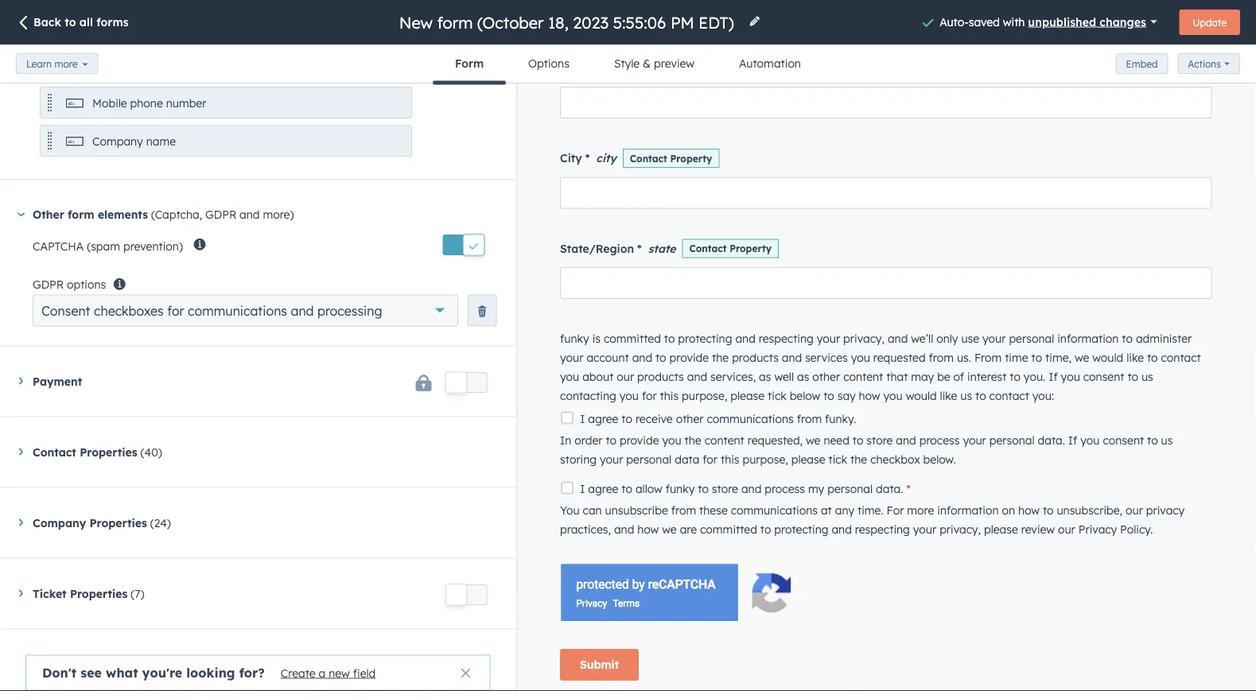 Task type: describe. For each thing, give the bounding box(es) containing it.
0 vertical spatial caret image
[[18, 213, 25, 217]]

1 horizontal spatial more
[[263, 208, 290, 222]]

consent checkboxes for communications and processing button
[[33, 295, 458, 327]]

captcha
[[33, 239, 84, 253]]

other form elements ( captcha, gdpr and more )
[[33, 208, 294, 222]]

prevention)
[[123, 239, 183, 253]]

(40)
[[140, 445, 162, 459]]

forms
[[96, 15, 129, 29]]

(
[[151, 208, 155, 222]]

style & preview button
[[592, 45, 717, 83]]

saved
[[969, 15, 1000, 28]]

mobile
[[92, 96, 127, 110]]

mobile phone number
[[92, 96, 206, 110]]

captcha,
[[155, 208, 202, 222]]

back to all forms
[[33, 15, 129, 29]]

looking
[[186, 665, 235, 681]]

embed button
[[1116, 53, 1168, 74]]

with
[[1003, 15, 1025, 28]]

&
[[643, 56, 651, 70]]

properties for contact properties
[[80, 445, 137, 459]]

options
[[67, 278, 106, 292]]

0 horizontal spatial and
[[240, 208, 260, 222]]

captcha (spam prevention)
[[33, 239, 183, 253]]

caret image for company
[[19, 519, 23, 526]]

all
[[79, 15, 93, 29]]

what
[[106, 665, 138, 681]]

actions button
[[1178, 53, 1240, 74]]

company for company name
[[92, 134, 143, 148]]

1 vertical spatial caret image
[[19, 590, 23, 597]]

communications
[[188, 303, 287, 319]]

(7)
[[131, 587, 144, 601]]

page section element
[[0, 0, 1256, 85]]

field
[[353, 666, 376, 680]]

close image
[[461, 669, 471, 678]]

for
[[167, 303, 184, 319]]

unpublished changes
[[1028, 15, 1146, 28]]

update button
[[1180, 10, 1240, 35]]

form
[[68, 208, 94, 222]]

form
[[455, 56, 484, 70]]

and inside popup button
[[291, 303, 314, 319]]

auto-
[[940, 15, 969, 28]]

learn more button
[[16, 53, 98, 74]]

don't see what you're looking for?
[[42, 665, 265, 681]]

embed
[[1126, 58, 1158, 70]]

other
[[33, 208, 64, 222]]

ticket properties (7)
[[33, 587, 144, 601]]

caret image inside payment dropdown button
[[19, 378, 23, 385]]

style & preview
[[614, 56, 695, 70]]

auto-saved with
[[940, 15, 1028, 28]]

unpublished changes button
[[1028, 11, 1157, 33]]

ticket
[[33, 587, 67, 601]]

)
[[290, 208, 294, 222]]

navigation inside page section element
[[433, 45, 823, 85]]



Task type: vqa. For each thing, say whether or not it's contained in the screenshot.
caret image corresponding to Contact
yes



Task type: locate. For each thing, give the bounding box(es) containing it.
learn more
[[26, 58, 78, 70]]

options button
[[506, 45, 592, 83]]

caret image left ticket
[[19, 590, 23, 597]]

0 vertical spatial more
[[54, 58, 78, 70]]

company properties (24)
[[33, 516, 171, 530]]

0 vertical spatial gdpr
[[205, 208, 236, 222]]

processing
[[318, 303, 382, 319]]

gdpr
[[205, 208, 236, 222], [33, 278, 64, 292]]

company for company properties (24)
[[33, 516, 86, 530]]

phone
[[130, 96, 163, 110]]

changes
[[1100, 15, 1146, 28]]

1 horizontal spatial company
[[92, 134, 143, 148]]

contact properties (40)
[[33, 445, 162, 459]]

0 vertical spatial caret image
[[19, 378, 23, 385]]

1 vertical spatial more
[[263, 208, 290, 222]]

company name
[[92, 134, 176, 148]]

more
[[54, 58, 78, 70], [263, 208, 290, 222]]

0 horizontal spatial more
[[54, 58, 78, 70]]

gdpr up consent
[[33, 278, 64, 292]]

learn
[[26, 58, 52, 70]]

caret image for contact
[[19, 448, 23, 456]]

payment button
[[19, 372, 487, 391]]

captcha (spam prevention) button
[[33, 231, 497, 259]]

you're
[[142, 665, 182, 681]]

1 horizontal spatial and
[[291, 303, 314, 319]]

create a new field
[[281, 666, 376, 680]]

0 vertical spatial and
[[240, 208, 260, 222]]

name
[[146, 134, 176, 148]]

a
[[319, 666, 326, 680]]

style
[[614, 56, 640, 70]]

and
[[240, 208, 260, 222], [291, 303, 314, 319]]

payment
[[33, 374, 82, 388]]

elements
[[98, 208, 148, 222]]

consent
[[41, 303, 90, 319]]

update
[[1193, 16, 1227, 28]]

0 horizontal spatial gdpr
[[33, 278, 64, 292]]

0 vertical spatial company
[[92, 134, 143, 148]]

1 vertical spatial caret image
[[19, 448, 23, 456]]

0 horizontal spatial company
[[33, 516, 86, 530]]

properties left '(24)'
[[89, 516, 147, 530]]

back to all forms link
[[16, 15, 129, 32]]

preview
[[654, 56, 695, 70]]

1 horizontal spatial gdpr
[[205, 208, 236, 222]]

unpublished
[[1028, 15, 1096, 28]]

don't
[[42, 665, 77, 681]]

(24)
[[150, 516, 171, 530]]

create
[[281, 666, 316, 680]]

none field inside page section element
[[398, 12, 739, 33]]

more inside learn more button
[[54, 58, 78, 70]]

caret image
[[18, 213, 25, 217], [19, 590, 23, 597]]

options
[[528, 56, 570, 70]]

2 vertical spatial caret image
[[19, 519, 23, 526]]

1 vertical spatial gdpr
[[33, 278, 64, 292]]

form button
[[433, 45, 506, 85]]

(spam
[[87, 239, 120, 253]]

1 caret image from the top
[[19, 378, 23, 385]]

don't see what you're looking for? alert
[[25, 655, 491, 691]]

1 vertical spatial and
[[291, 303, 314, 319]]

company
[[92, 134, 143, 148], [33, 516, 86, 530]]

caret image left other
[[18, 213, 25, 217]]

company down mobile
[[92, 134, 143, 148]]

new
[[329, 666, 350, 680]]

1 vertical spatial properties
[[89, 516, 147, 530]]

1 vertical spatial company
[[33, 516, 86, 530]]

automation
[[739, 56, 801, 70]]

for?
[[239, 665, 265, 681]]

properties for company properties
[[89, 516, 147, 530]]

gdpr options
[[33, 278, 106, 292]]

navigation containing form
[[433, 45, 823, 85]]

more right 'learn'
[[54, 58, 78, 70]]

and up the captcha (spam prevention) button
[[240, 208, 260, 222]]

actions
[[1188, 58, 1221, 70]]

contact
[[33, 445, 76, 459]]

back
[[33, 15, 61, 29]]

2 caret image from the top
[[19, 448, 23, 456]]

properties left (40)
[[80, 445, 137, 459]]

more up the captcha (spam prevention) button
[[263, 208, 290, 222]]

company down contact
[[33, 516, 86, 530]]

caret image
[[19, 378, 23, 385], [19, 448, 23, 456], [19, 519, 23, 526]]

properties left (7)
[[70, 587, 128, 601]]

automation button
[[717, 45, 823, 83]]

navigation
[[433, 45, 823, 85]]

number
[[166, 96, 206, 110]]

3 caret image from the top
[[19, 519, 23, 526]]

properties
[[80, 445, 137, 459], [89, 516, 147, 530], [70, 587, 128, 601]]

consent checkboxes for communications and processing
[[41, 303, 382, 319]]

None field
[[398, 12, 739, 33]]

0 vertical spatial properties
[[80, 445, 137, 459]]

gdpr right captcha,
[[205, 208, 236, 222]]

see
[[81, 665, 102, 681]]

and left processing
[[291, 303, 314, 319]]

checkboxes
[[94, 303, 164, 319]]

to
[[65, 15, 76, 29]]

2 vertical spatial properties
[[70, 587, 128, 601]]

properties for ticket properties
[[70, 587, 128, 601]]



